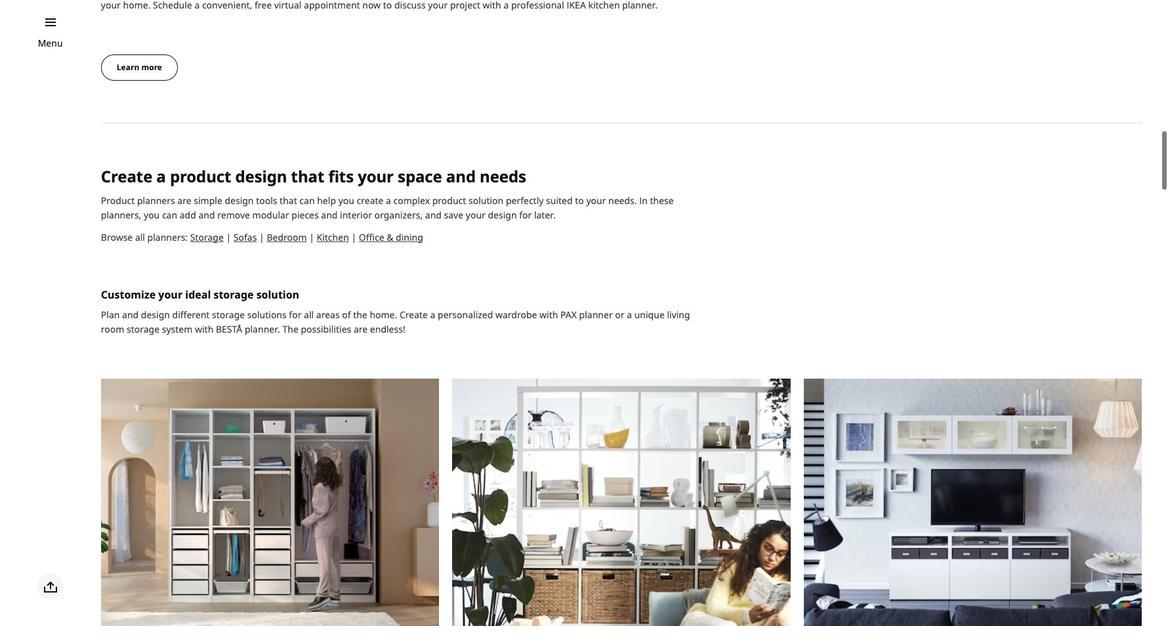 Task type: locate. For each thing, give the bounding box(es) containing it.
0 vertical spatial are
[[178, 194, 192, 206]]

1 horizontal spatial you
[[339, 194, 355, 206]]

interior
[[340, 208, 372, 220]]

that inside 'product planners are simple design tools that can help you create a complex product solution perfectly suited to your needs. in these planners, you can add and remove modular pieces and interior organizers, and save your design for later.'
[[280, 194, 297, 206]]

can up pieces
[[300, 194, 315, 206]]

0 vertical spatial storage
[[214, 287, 254, 301]]

add
[[180, 208, 196, 220]]

planners:
[[147, 230, 188, 243]]

office
[[359, 230, 385, 243]]

a inside 'product planners are simple design tools that can help you create a complex product solution perfectly suited to your needs. in these planners, you can add and remove modular pieces and interior organizers, and save your design for later.'
[[386, 194, 391, 206]]

pax
[[561, 308, 577, 320]]

solution
[[469, 194, 504, 206], [257, 287, 300, 301]]

are down the
[[354, 322, 368, 335]]

and
[[446, 165, 476, 186], [199, 208, 215, 220], [321, 208, 338, 220], [425, 208, 442, 220], [122, 308, 139, 320]]

1 vertical spatial solution
[[257, 287, 300, 301]]

1 horizontal spatial product
[[433, 194, 467, 206]]

help
[[317, 194, 336, 206]]

a up organizers,
[[386, 194, 391, 206]]

create up endless!
[[400, 308, 428, 320]]

0 vertical spatial all
[[135, 230, 145, 243]]

all inside customize your ideal storage solution plan and design different storage solutions for all areas of the home. create a personalized wardrobe with pax planner or a unique living room storage system with bestå planner. the possibilities are endless!
[[304, 308, 314, 320]]

suited
[[546, 194, 573, 206]]

| left sofas
[[226, 230, 231, 243]]

create
[[101, 165, 153, 186], [400, 308, 428, 320]]

1 horizontal spatial can
[[300, 194, 315, 206]]

| right sofas link
[[259, 230, 264, 243]]

storage
[[214, 287, 254, 301], [212, 308, 245, 320], [127, 322, 160, 335]]

1 vertical spatial all
[[304, 308, 314, 320]]

your right the save
[[466, 208, 486, 220]]

all
[[135, 230, 145, 243], [304, 308, 314, 320]]

all left areas
[[304, 308, 314, 320]]

browse all planners: storage | sofas | bedroom | kitchen | office & dining
[[101, 230, 424, 243]]

you down planners
[[144, 208, 160, 220]]

unique
[[635, 308, 665, 320]]

your left ideal
[[159, 287, 183, 301]]

solution down "needs"
[[469, 194, 504, 206]]

design up the remove
[[225, 194, 254, 206]]

space
[[398, 165, 442, 186]]

0 vertical spatial for
[[520, 208, 532, 220]]

storage
[[190, 230, 224, 243]]

perfectly
[[506, 194, 544, 206]]

customize your ideal storage solution plan and design different storage solutions for all areas of the home. create a personalized wardrobe with pax planner or a unique living room storage system with bestå planner. the possibilities are endless!
[[101, 287, 691, 335]]

for up the
[[289, 308, 302, 320]]

kitchen link
[[317, 230, 349, 243]]

that
[[291, 165, 325, 186], [280, 194, 297, 206]]

|
[[226, 230, 231, 243], [259, 230, 264, 243], [309, 230, 315, 243], [352, 230, 357, 243]]

home.
[[370, 308, 397, 320]]

1 horizontal spatial for
[[520, 208, 532, 220]]

a
[[157, 165, 166, 186], [386, 194, 391, 206], [431, 308, 436, 320], [627, 308, 632, 320]]

1 horizontal spatial with
[[540, 308, 558, 320]]

1 vertical spatial for
[[289, 308, 302, 320]]

design up 'system'
[[141, 308, 170, 320]]

you
[[339, 194, 355, 206], [144, 208, 160, 220]]

or
[[616, 308, 625, 320]]

learn more
[[117, 61, 162, 72]]

0 horizontal spatial for
[[289, 308, 302, 320]]

different
[[172, 308, 210, 320]]

personalized
[[438, 308, 493, 320]]

for
[[520, 208, 532, 220], [289, 308, 302, 320]]

| left office
[[352, 230, 357, 243]]

and up the save
[[446, 165, 476, 186]]

for down perfectly
[[520, 208, 532, 220]]

1 vertical spatial with
[[195, 322, 214, 335]]

0 vertical spatial you
[[339, 194, 355, 206]]

organizers,
[[375, 208, 423, 220]]

0 vertical spatial with
[[540, 308, 558, 320]]

1 vertical spatial that
[[280, 194, 297, 206]]

and inside customize your ideal storage solution plan and design different storage solutions for all areas of the home. create a personalized wardrobe with pax planner or a unique living room storage system with bestå planner. the possibilities are endless!
[[122, 308, 139, 320]]

are
[[178, 194, 192, 206], [354, 322, 368, 335]]

a up planners
[[157, 165, 166, 186]]

in
[[640, 194, 648, 206]]

1 vertical spatial product
[[433, 194, 467, 206]]

1 vertical spatial can
[[162, 208, 177, 220]]

a right or
[[627, 308, 632, 320]]

solution inside 'product planners are simple design tools that can help you create a complex product solution perfectly suited to your needs. in these planners, you can add and remove modular pieces and interior organizers, and save your design for later.'
[[469, 194, 504, 206]]

solution inside customize your ideal storage solution plan and design different storage solutions for all areas of the home. create a personalized wardrobe with pax planner or a unique living room storage system with bestå planner. the possibilities are endless!
[[257, 287, 300, 301]]

product up the save
[[433, 194, 467, 206]]

needs
[[480, 165, 527, 186]]

can left add
[[162, 208, 177, 220]]

0 horizontal spatial are
[[178, 194, 192, 206]]

endless!
[[370, 322, 406, 335]]

office & dining link
[[359, 230, 424, 243]]

0 vertical spatial create
[[101, 165, 153, 186]]

with
[[540, 308, 558, 320], [195, 322, 214, 335]]

planners,
[[101, 208, 141, 220]]

are up add
[[178, 194, 192, 206]]

can
[[300, 194, 315, 206], [162, 208, 177, 220]]

product up "simple"
[[170, 165, 231, 186]]

0 horizontal spatial create
[[101, 165, 153, 186]]

with down the different
[[195, 322, 214, 335]]

1 vertical spatial create
[[400, 308, 428, 320]]

that up help
[[291, 165, 325, 186]]

0 horizontal spatial product
[[170, 165, 231, 186]]

fits
[[329, 165, 354, 186]]

your
[[358, 165, 394, 186], [587, 194, 606, 206], [466, 208, 486, 220], [159, 287, 183, 301]]

product
[[170, 165, 231, 186], [433, 194, 467, 206]]

you up "interior"
[[339, 194, 355, 206]]

1 horizontal spatial are
[[354, 322, 368, 335]]

create up product
[[101, 165, 153, 186]]

0 vertical spatial can
[[300, 194, 315, 206]]

product planners are simple design tools that can help you create a complex product solution perfectly suited to your needs. in these planners, you can add and remove modular pieces and interior organizers, and save your design for later.
[[101, 194, 674, 220]]

remove
[[218, 208, 250, 220]]

possibilities
[[301, 322, 352, 335]]

design
[[235, 165, 287, 186], [225, 194, 254, 206], [488, 208, 517, 220], [141, 308, 170, 320]]

later.
[[534, 208, 556, 220]]

| left kitchen link
[[309, 230, 315, 243]]

with left pax
[[540, 308, 558, 320]]

sofas link
[[234, 230, 257, 243]]

0 horizontal spatial solution
[[257, 287, 300, 301]]

0 vertical spatial solution
[[469, 194, 504, 206]]

1 | from the left
[[226, 230, 231, 243]]

1 vertical spatial you
[[144, 208, 160, 220]]

1 horizontal spatial solution
[[469, 194, 504, 206]]

1 horizontal spatial create
[[400, 308, 428, 320]]

all right browse
[[135, 230, 145, 243]]

1 vertical spatial are
[[354, 322, 368, 335]]

kitchen
[[317, 230, 349, 243]]

solution up solutions
[[257, 287, 300, 301]]

planner.
[[245, 322, 280, 335]]

to
[[575, 194, 584, 206]]

that right tools
[[280, 194, 297, 206]]

your up the create in the left of the page
[[358, 165, 394, 186]]

1 horizontal spatial all
[[304, 308, 314, 320]]

and right plan
[[122, 308, 139, 320]]



Task type: vqa. For each thing, say whether or not it's contained in the screenshot.
2nd " from left
no



Task type: describe. For each thing, give the bounding box(es) containing it.
more
[[141, 61, 162, 72]]

save
[[444, 208, 464, 220]]

create
[[357, 194, 384, 206]]

pieces
[[292, 208, 319, 220]]

bestå
[[216, 322, 243, 335]]

2 | from the left
[[259, 230, 264, 243]]

0 horizontal spatial you
[[144, 208, 160, 220]]

create a product design that fits your space and needs
[[101, 165, 527, 186]]

and down "simple"
[[199, 208, 215, 220]]

browse
[[101, 230, 133, 243]]

sofas
[[234, 230, 257, 243]]

menu
[[38, 37, 63, 49]]

storage link
[[190, 230, 224, 243]]

0 vertical spatial that
[[291, 165, 325, 186]]

0 horizontal spatial can
[[162, 208, 177, 220]]

needs.
[[609, 194, 637, 206]]

ideal
[[185, 287, 211, 301]]

your inside customize your ideal storage solution plan and design different storage solutions for all areas of the home. create a personalized wardrobe with pax planner or a unique living room storage system with bestå planner. the possibilities are endless!
[[159, 287, 183, 301]]

product
[[101, 194, 135, 206]]

1 vertical spatial storage
[[212, 308, 245, 320]]

design inside customize your ideal storage solution plan and design different storage solutions for all areas of the home. create a personalized wardrobe with pax planner or a unique living room storage system with bestå planner. the possibilities are endless!
[[141, 308, 170, 320]]

planner
[[580, 308, 613, 320]]

design down perfectly
[[488, 208, 517, 220]]

customize
[[101, 287, 156, 301]]

these
[[650, 194, 674, 206]]

modular
[[253, 208, 289, 220]]

your right "to" on the top of the page
[[587, 194, 606, 206]]

the
[[283, 322, 299, 335]]

for inside customize your ideal storage solution plan and design different storage solutions for all areas of the home. create a personalized wardrobe with pax planner or a unique living room storage system with bestå planner. the possibilities are endless!
[[289, 308, 302, 320]]

for inside 'product planners are simple design tools that can help you create a complex product solution perfectly suited to your needs. in these planners, you can add and remove modular pieces and interior organizers, and save your design for later.'
[[520, 208, 532, 220]]

and down help
[[321, 208, 338, 220]]

are inside 'product planners are simple design tools that can help you create a complex product solution perfectly suited to your needs. in these planners, you can add and remove modular pieces and interior organizers, and save your design for later.'
[[178, 194, 192, 206]]

room
[[101, 322, 124, 335]]

0 vertical spatial product
[[170, 165, 231, 186]]

product inside 'product planners are simple design tools that can help you create a complex product solution perfectly suited to your needs. in these planners, you can add and remove modular pieces and interior organizers, and save your design for later.'
[[433, 194, 467, 206]]

dining
[[396, 230, 424, 243]]

design up tools
[[235, 165, 287, 186]]

the
[[353, 308, 368, 320]]

solutions
[[247, 308, 287, 320]]

bedroom
[[267, 230, 307, 243]]

system
[[162, 322, 193, 335]]

complex
[[394, 194, 430, 206]]

learn
[[117, 61, 139, 72]]

2 vertical spatial storage
[[127, 322, 160, 335]]

learn more button
[[101, 54, 178, 80]]

3 | from the left
[[309, 230, 315, 243]]

of
[[342, 308, 351, 320]]

wardrobe
[[496, 308, 537, 320]]

bedroom link
[[267, 230, 307, 243]]

areas
[[316, 308, 340, 320]]

plan
[[101, 308, 120, 320]]

living
[[668, 308, 691, 320]]

menu button
[[38, 36, 63, 51]]

are inside customize your ideal storage solution plan and design different storage solutions for all areas of the home. create a personalized wardrobe with pax planner or a unique living room storage system with bestå planner. the possibilities are endless!
[[354, 322, 368, 335]]

0 horizontal spatial with
[[195, 322, 214, 335]]

create inside customize your ideal storage solution plan and design different storage solutions for all areas of the home. create a personalized wardrobe with pax planner or a unique living room storage system with bestå planner. the possibilities are endless!
[[400, 308, 428, 320]]

planners
[[137, 194, 175, 206]]

&
[[387, 230, 394, 243]]

a left personalized
[[431, 308, 436, 320]]

and left the save
[[425, 208, 442, 220]]

tools
[[256, 194, 277, 206]]

simple
[[194, 194, 222, 206]]

4 | from the left
[[352, 230, 357, 243]]

0 horizontal spatial all
[[135, 230, 145, 243]]



